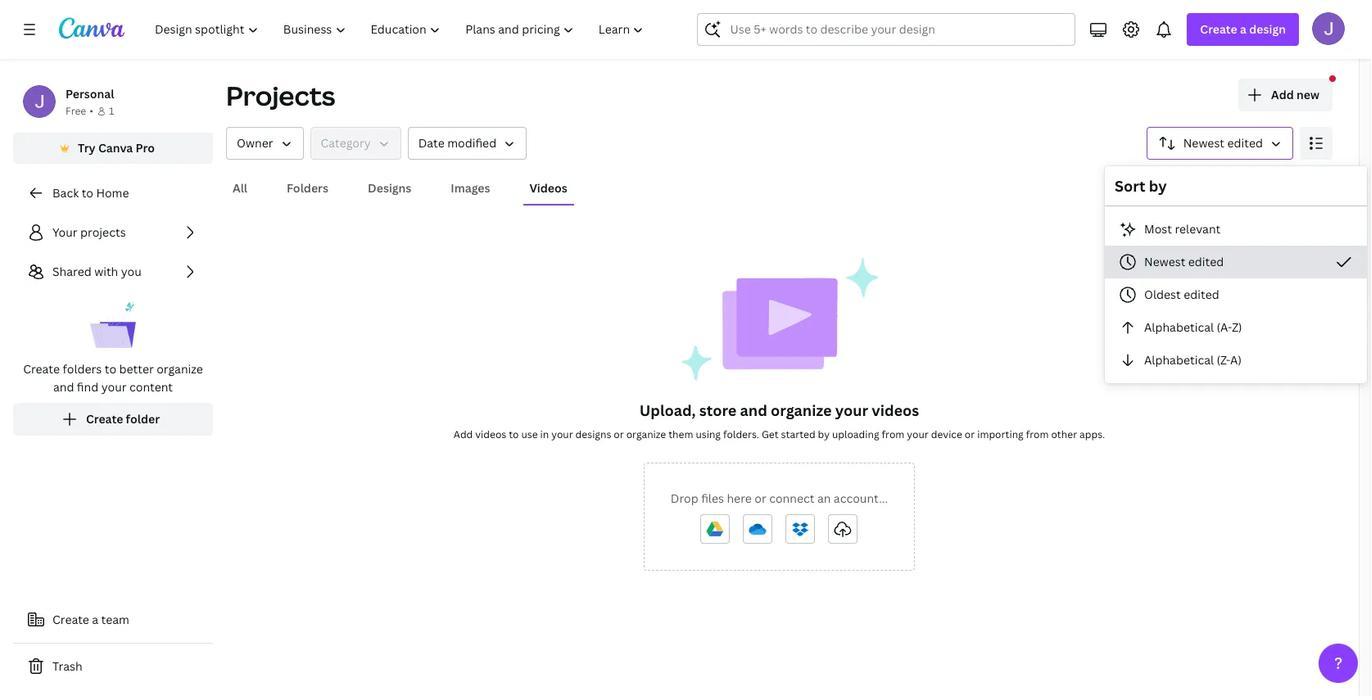 Task type: describe. For each thing, give the bounding box(es) containing it.
create folders to better organize and find your content
[[23, 361, 203, 395]]

folders button
[[280, 173, 335, 204]]

pro
[[136, 140, 155, 156]]

1 horizontal spatial by
[[1149, 176, 1167, 196]]

folder
[[126, 411, 160, 427]]

Owner button
[[226, 127, 304, 160]]

folders.
[[723, 428, 759, 442]]

device
[[931, 428, 963, 442]]

add new button
[[1239, 79, 1333, 111]]

Date modified button
[[408, 127, 527, 160]]

images
[[451, 180, 490, 196]]

oldest edited button
[[1105, 279, 1367, 311]]

most relevant option
[[1105, 213, 1367, 246]]

(z-
[[1217, 352, 1231, 368]]

newest inside the sort by button
[[1184, 135, 1225, 151]]

using
[[696, 428, 721, 442]]

images button
[[444, 173, 497, 204]]

most relevant
[[1145, 221, 1221, 237]]

0 vertical spatial videos
[[872, 401, 919, 420]]

create a design
[[1201, 21, 1286, 37]]

folders
[[287, 180, 329, 196]]

shared
[[52, 264, 92, 279]]

all button
[[226, 173, 254, 204]]

organize inside create folders to better organize and find your content
[[157, 361, 203, 377]]

2 from from the left
[[1026, 428, 1049, 442]]

most
[[1145, 221, 1172, 237]]

all
[[233, 180, 247, 196]]

create folder button
[[13, 403, 213, 436]]

Category button
[[310, 127, 401, 160]]

your inside create folders to better organize and find your content
[[101, 379, 127, 395]]

upload,
[[640, 401, 696, 420]]

uploading
[[832, 428, 880, 442]]

shared with you link
[[13, 256, 213, 288]]

an
[[818, 491, 831, 506]]

add new
[[1272, 87, 1320, 102]]

sort
[[1115, 176, 1146, 196]]

get
[[762, 428, 779, 442]]

back
[[52, 185, 79, 201]]

them
[[669, 428, 693, 442]]

canva
[[98, 140, 133, 156]]

create for create a team
[[52, 612, 89, 628]]

create a design button
[[1187, 13, 1299, 46]]

videos button
[[523, 173, 574, 204]]

your right in
[[552, 428, 573, 442]]

edited for newest edited option
[[1189, 254, 1224, 270]]

apps.
[[1080, 428, 1105, 442]]

your
[[52, 224, 78, 240]]

create folder
[[86, 411, 160, 427]]

try canva pro button
[[13, 133, 213, 164]]

•
[[90, 104, 93, 118]]

try
[[78, 140, 96, 156]]

use
[[521, 428, 538, 442]]

try canva pro
[[78, 140, 155, 156]]

newest inside button
[[1145, 254, 1186, 270]]

your projects link
[[13, 216, 213, 249]]

alphabetical (a-z) button
[[1105, 311, 1367, 344]]

sort by
[[1115, 176, 1167, 196]]

drop
[[671, 491, 699, 506]]

in
[[540, 428, 549, 442]]

team
[[101, 612, 129, 628]]

with
[[94, 264, 118, 279]]

alphabetical (z-a)
[[1145, 352, 1242, 368]]

category
[[321, 135, 371, 151]]

free
[[66, 104, 86, 118]]

by inside upload, store and organize your videos add videos to use in your designs or organize them using folders. get started by uploading from your device or importing from other apps.
[[818, 428, 830, 442]]

alphabetical (a-z)
[[1145, 320, 1243, 335]]

designs
[[576, 428, 612, 442]]

back to home link
[[13, 177, 213, 210]]

list containing your projects
[[13, 216, 213, 436]]

sort by list box
[[1105, 213, 1367, 377]]

shared with you
[[52, 264, 142, 279]]

alphabetical for alphabetical (a-z)
[[1145, 320, 1214, 335]]

a for team
[[92, 612, 98, 628]]

account...
[[834, 491, 888, 506]]

your up uploading
[[835, 401, 868, 420]]

drop files here or connect an account...
[[671, 491, 888, 506]]

add inside dropdown button
[[1272, 87, 1294, 102]]

and inside create folders to better organize and find your content
[[53, 379, 74, 395]]



Task type: locate. For each thing, give the bounding box(es) containing it.
from right uploading
[[882, 428, 905, 442]]

add left the use
[[454, 428, 473, 442]]

design
[[1250, 21, 1286, 37]]

0 horizontal spatial or
[[614, 428, 624, 442]]

0 horizontal spatial a
[[92, 612, 98, 628]]

(a-
[[1217, 320, 1232, 335]]

0 vertical spatial organize
[[157, 361, 203, 377]]

designs button
[[361, 173, 418, 204]]

back to home
[[52, 185, 129, 201]]

0 vertical spatial newest edited
[[1184, 135, 1263, 151]]

to left better
[[105, 361, 116, 377]]

create left design
[[1201, 21, 1238, 37]]

newest edited option
[[1105, 246, 1367, 279]]

better
[[119, 361, 154, 377]]

your right find
[[101, 379, 127, 395]]

folders
[[63, 361, 102, 377]]

create left folders
[[23, 361, 60, 377]]

or
[[614, 428, 624, 442], [965, 428, 975, 442], [755, 491, 767, 506]]

personal
[[66, 86, 114, 102]]

owner
[[237, 135, 273, 151]]

0 horizontal spatial to
[[82, 185, 93, 201]]

newest edited button
[[1105, 246, 1367, 279]]

or right designs
[[614, 428, 624, 442]]

newest edited inside button
[[1145, 254, 1224, 270]]

trash link
[[13, 651, 213, 683]]

1 horizontal spatial or
[[755, 491, 767, 506]]

a inside button
[[92, 612, 98, 628]]

0 horizontal spatial by
[[818, 428, 830, 442]]

alphabetical inside alphabetical (z-a) button
[[1145, 352, 1214, 368]]

1 vertical spatial newest
[[1145, 254, 1186, 270]]

0 horizontal spatial organize
[[157, 361, 203, 377]]

newest edited down most relevant
[[1145, 254, 1224, 270]]

most relevant button
[[1105, 213, 1367, 246]]

z)
[[1232, 320, 1243, 335]]

alphabetical (z-a) button
[[1105, 344, 1367, 377]]

create left team
[[52, 612, 89, 628]]

importing
[[978, 428, 1024, 442]]

1 horizontal spatial videos
[[872, 401, 919, 420]]

newest edited down add new dropdown button
[[1184, 135, 1263, 151]]

create a team button
[[13, 604, 213, 637]]

0 vertical spatial newest
[[1184, 135, 1225, 151]]

from left other
[[1026, 428, 1049, 442]]

edited up alphabetical (a-z)
[[1184, 287, 1220, 302]]

by right started
[[818, 428, 830, 442]]

alphabetical
[[1145, 320, 1214, 335], [1145, 352, 1214, 368]]

newest edited
[[1184, 135, 1263, 151], [1145, 254, 1224, 270]]

1 vertical spatial to
[[105, 361, 116, 377]]

2 horizontal spatial to
[[509, 428, 519, 442]]

and left find
[[53, 379, 74, 395]]

home
[[96, 185, 129, 201]]

organize up started
[[771, 401, 832, 420]]

None search field
[[698, 13, 1076, 46]]

started
[[781, 428, 816, 442]]

top level navigation element
[[144, 13, 658, 46]]

videos left the use
[[475, 428, 507, 442]]

2 vertical spatial to
[[509, 428, 519, 442]]

1 horizontal spatial add
[[1272, 87, 1294, 102]]

trash
[[52, 659, 82, 674]]

find
[[77, 379, 99, 395]]

organize down upload,
[[626, 428, 666, 442]]

content
[[129, 379, 173, 395]]

create for create a design
[[1201, 21, 1238, 37]]

date
[[418, 135, 445, 151]]

0 vertical spatial edited
[[1228, 135, 1263, 151]]

1 vertical spatial newest edited
[[1145, 254, 1224, 270]]

create inside 'dropdown button'
[[1201, 21, 1238, 37]]

relevant
[[1175, 221, 1221, 237]]

or right here
[[755, 491, 767, 506]]

oldest
[[1145, 287, 1181, 302]]

date modified
[[418, 135, 497, 151]]

and up folders.
[[740, 401, 768, 420]]

a for design
[[1240, 21, 1247, 37]]

upload, store and organize your videos add videos to use in your designs or organize them using folders. get started by uploading from your device or importing from other apps.
[[454, 401, 1105, 442]]

create down find
[[86, 411, 123, 427]]

projects
[[80, 224, 126, 240]]

list
[[13, 216, 213, 436]]

create
[[1201, 21, 1238, 37], [23, 361, 60, 377], [86, 411, 123, 427], [52, 612, 89, 628]]

and inside upload, store and organize your videos add videos to use in your designs or organize them using folders. get started by uploading from your device or importing from other apps.
[[740, 401, 768, 420]]

designs
[[368, 180, 412, 196]]

0 horizontal spatial from
[[882, 428, 905, 442]]

projects
[[226, 78, 335, 113]]

1 vertical spatial by
[[818, 428, 830, 442]]

a left team
[[92, 612, 98, 628]]

0 vertical spatial add
[[1272, 87, 1294, 102]]

1 vertical spatial and
[[740, 401, 768, 420]]

store
[[700, 401, 737, 420]]

here
[[727, 491, 752, 506]]

other
[[1052, 428, 1077, 442]]

a)
[[1231, 352, 1242, 368]]

new
[[1297, 87, 1320, 102]]

2 vertical spatial edited
[[1184, 287, 1220, 302]]

newest edited inside the sort by button
[[1184, 135, 1263, 151]]

1 alphabetical from the top
[[1145, 320, 1214, 335]]

1 horizontal spatial a
[[1240, 21, 1247, 37]]

0 vertical spatial a
[[1240, 21, 1247, 37]]

a
[[1240, 21, 1247, 37], [92, 612, 98, 628]]

or right device
[[965, 428, 975, 442]]

oldest edited
[[1145, 287, 1220, 302]]

1
[[109, 104, 114, 118]]

to inside upload, store and organize your videos add videos to use in your designs or organize them using folders. get started by uploading from your device or importing from other apps.
[[509, 428, 519, 442]]

create for create folders to better organize and find your content
[[23, 361, 60, 377]]

1 vertical spatial organize
[[771, 401, 832, 420]]

you
[[121, 264, 142, 279]]

alphabetical (a-z) option
[[1105, 311, 1367, 344]]

oldest edited option
[[1105, 279, 1367, 311]]

modified
[[447, 135, 497, 151]]

1 horizontal spatial organize
[[626, 428, 666, 442]]

by right sort
[[1149, 176, 1167, 196]]

0 vertical spatial by
[[1149, 176, 1167, 196]]

0 vertical spatial and
[[53, 379, 74, 395]]

by
[[1149, 176, 1167, 196], [818, 428, 830, 442]]

1 from from the left
[[882, 428, 905, 442]]

edited inside the sort by button
[[1228, 135, 1263, 151]]

1 vertical spatial a
[[92, 612, 98, 628]]

1 horizontal spatial to
[[105, 361, 116, 377]]

0 vertical spatial to
[[82, 185, 93, 201]]

add
[[1272, 87, 1294, 102], [454, 428, 473, 442]]

alphabetical inside alphabetical (a-z) button
[[1145, 320, 1214, 335]]

add inside upload, store and organize your videos add videos to use in your designs or organize them using folders. get started by uploading from your device or importing from other apps.
[[454, 428, 473, 442]]

your left device
[[907, 428, 929, 442]]

1 horizontal spatial and
[[740, 401, 768, 420]]

0 horizontal spatial videos
[[475, 428, 507, 442]]

alphabetical for alphabetical (z-a)
[[1145, 352, 1214, 368]]

1 vertical spatial edited
[[1189, 254, 1224, 270]]

1 vertical spatial add
[[454, 428, 473, 442]]

2 vertical spatial organize
[[626, 428, 666, 442]]

0 horizontal spatial add
[[454, 428, 473, 442]]

organize up content
[[157, 361, 203, 377]]

and
[[53, 379, 74, 395], [740, 401, 768, 420]]

create a team
[[52, 612, 129, 628]]

to right the "back" at the left of the page
[[82, 185, 93, 201]]

files
[[701, 491, 724, 506]]

edited down 'relevant'
[[1189, 254, 1224, 270]]

connect
[[769, 491, 815, 506]]

add left new
[[1272, 87, 1294, 102]]

to inside create folders to better organize and find your content
[[105, 361, 116, 377]]

1 vertical spatial alphabetical
[[1145, 352, 1214, 368]]

edited down add new dropdown button
[[1228, 135, 1263, 151]]

to left the use
[[509, 428, 519, 442]]

a left design
[[1240, 21, 1247, 37]]

your
[[101, 379, 127, 395], [835, 401, 868, 420], [552, 428, 573, 442], [907, 428, 929, 442]]

2 horizontal spatial organize
[[771, 401, 832, 420]]

alphabetical (z-a) option
[[1105, 344, 1367, 377]]

newest
[[1184, 135, 1225, 151], [1145, 254, 1186, 270]]

free •
[[66, 104, 93, 118]]

videos
[[530, 180, 568, 196]]

a inside 'dropdown button'
[[1240, 21, 1247, 37]]

videos up uploading
[[872, 401, 919, 420]]

create inside create folders to better organize and find your content
[[23, 361, 60, 377]]

edited
[[1228, 135, 1263, 151], [1189, 254, 1224, 270], [1184, 287, 1220, 302]]

Sort by button
[[1147, 127, 1294, 160]]

jacob simon image
[[1312, 12, 1345, 45]]

2 horizontal spatial or
[[965, 428, 975, 442]]

edited for oldest edited option
[[1184, 287, 1220, 302]]

0 vertical spatial alphabetical
[[1145, 320, 1214, 335]]

your projects
[[52, 224, 126, 240]]

organize
[[157, 361, 203, 377], [771, 401, 832, 420], [626, 428, 666, 442]]

Search search field
[[730, 14, 1043, 45]]

2 alphabetical from the top
[[1145, 352, 1214, 368]]

1 vertical spatial videos
[[475, 428, 507, 442]]

create for create folder
[[86, 411, 123, 427]]

1 horizontal spatial from
[[1026, 428, 1049, 442]]

alphabetical down alphabetical (a-z)
[[1145, 352, 1214, 368]]

0 horizontal spatial and
[[53, 379, 74, 395]]

alphabetical down oldest edited on the top right
[[1145, 320, 1214, 335]]

to
[[82, 185, 93, 201], [105, 361, 116, 377], [509, 428, 519, 442]]



Task type: vqa. For each thing, say whether or not it's contained in the screenshot.
the or to the middle
yes



